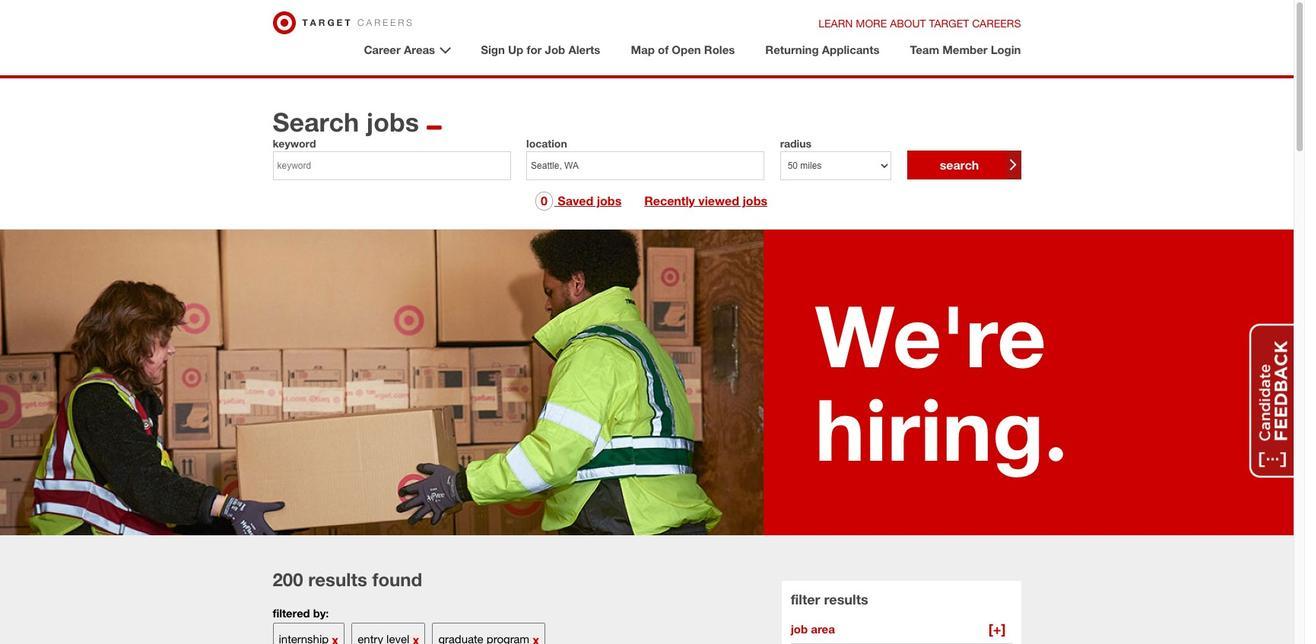 Task type: vqa. For each thing, say whether or not it's contained in the screenshot.
Career Areas dropdown button
yes



Task type: locate. For each thing, give the bounding box(es) containing it.
job area button
[[791, 614, 1012, 644]]

returning
[[765, 43, 819, 56]]

team
[[910, 43, 939, 56]]

job
[[791, 622, 808, 636]]

career areas button
[[364, 42, 435, 58]]

map of open roles link
[[631, 42, 735, 58]]

filtered by element
[[273, 623, 763, 644]]

we're
[[815, 285, 1046, 387]]

jobs up keyword search field
[[366, 106, 419, 138]]

hiring.
[[815, 378, 1068, 480]]

roles
[[704, 43, 735, 56]]

None search field
[[273, 79, 1021, 180]]

viewed
[[698, 193, 739, 208]]

0 horizontal spatial jobs
[[366, 106, 419, 138]]

search
[[940, 157, 979, 173]]

filtered
[[273, 607, 310, 620]]

filter
[[791, 591, 820, 608]]

saved
[[558, 193, 593, 208]]

candidate feedback image
[[1248, 323, 1294, 479]]

for
[[527, 43, 542, 56]]

0 button
[[535, 192, 553, 211]]

by
[[313, 607, 326, 620]]

areas
[[404, 43, 435, 56]]

jobs
[[366, 106, 419, 138], [597, 193, 622, 208], [743, 193, 767, 208]]

jobs for search jobs
[[366, 106, 419, 138]]

learn
[[819, 16, 853, 29]]

saved jobs
[[558, 193, 622, 208]]

recently
[[644, 193, 695, 208]]

search jobs link
[[273, 94, 419, 138]]

more
[[856, 16, 887, 29]]

radius
[[780, 137, 812, 150]]

none search field containing search jobs
[[273, 79, 1021, 180]]

search jobs
[[273, 106, 419, 138]]

returning applicants
[[765, 43, 880, 56]]

jobs right viewed
[[743, 193, 767, 208]]

recently viewed jobs
[[644, 193, 767, 208]]

1 horizontal spatial jobs
[[597, 193, 622, 208]]

search
[[273, 106, 359, 138]]

of
[[658, 43, 669, 56]]

applicants
[[822, 43, 880, 56]]

learn more about target careers
[[819, 16, 1021, 29]]

returning applicants link
[[765, 42, 880, 58]]

target careers image
[[273, 11, 412, 34]]

location text field
[[526, 151, 765, 180]]

sign up for job alerts
[[481, 43, 600, 56]]

map
[[631, 43, 655, 56]]

recently viewed jobs link
[[644, 193, 767, 209]]

jobs right saved
[[597, 193, 622, 208]]



Task type: describe. For each thing, give the bounding box(es) containing it.
up
[[508, 43, 524, 56]]

team member login link
[[910, 42, 1021, 58]]

200
[[273, 569, 303, 590]]

learn more about target careers link
[[819, 15, 1021, 31]]

results
[[308, 569, 367, 590]]

keyword search field
[[273, 151, 511, 180]]

career
[[364, 43, 401, 56]]

location
[[526, 137, 567, 150]]

about
[[890, 16, 926, 29]]

results
[[824, 591, 868, 608]]

map of open roles
[[631, 43, 735, 56]]

sign
[[481, 43, 505, 56]]

found
[[372, 569, 422, 590]]

search button
[[907, 151, 1021, 180]]

target
[[929, 16, 969, 29]]

job area
[[791, 622, 835, 636]]

login
[[991, 43, 1021, 56]]

filtered by
[[273, 607, 326, 620]]

area
[[811, 622, 835, 636]]

sign up for job alerts link
[[481, 42, 600, 58]]

open
[[672, 43, 701, 56]]

2 horizontal spatial jobs
[[743, 193, 767, 208]]

career areas
[[364, 43, 435, 56]]

careers
[[972, 16, 1021, 29]]

keyword
[[273, 137, 316, 150]]

200 results found
[[273, 569, 422, 590]]

filter results
[[791, 591, 868, 608]]

jobs for saved jobs
[[597, 193, 622, 208]]

job
[[545, 43, 565, 56]]

alerts
[[569, 43, 600, 56]]

member
[[943, 43, 988, 56]]

0
[[541, 193, 548, 208]]

team member login
[[910, 43, 1021, 56]]



